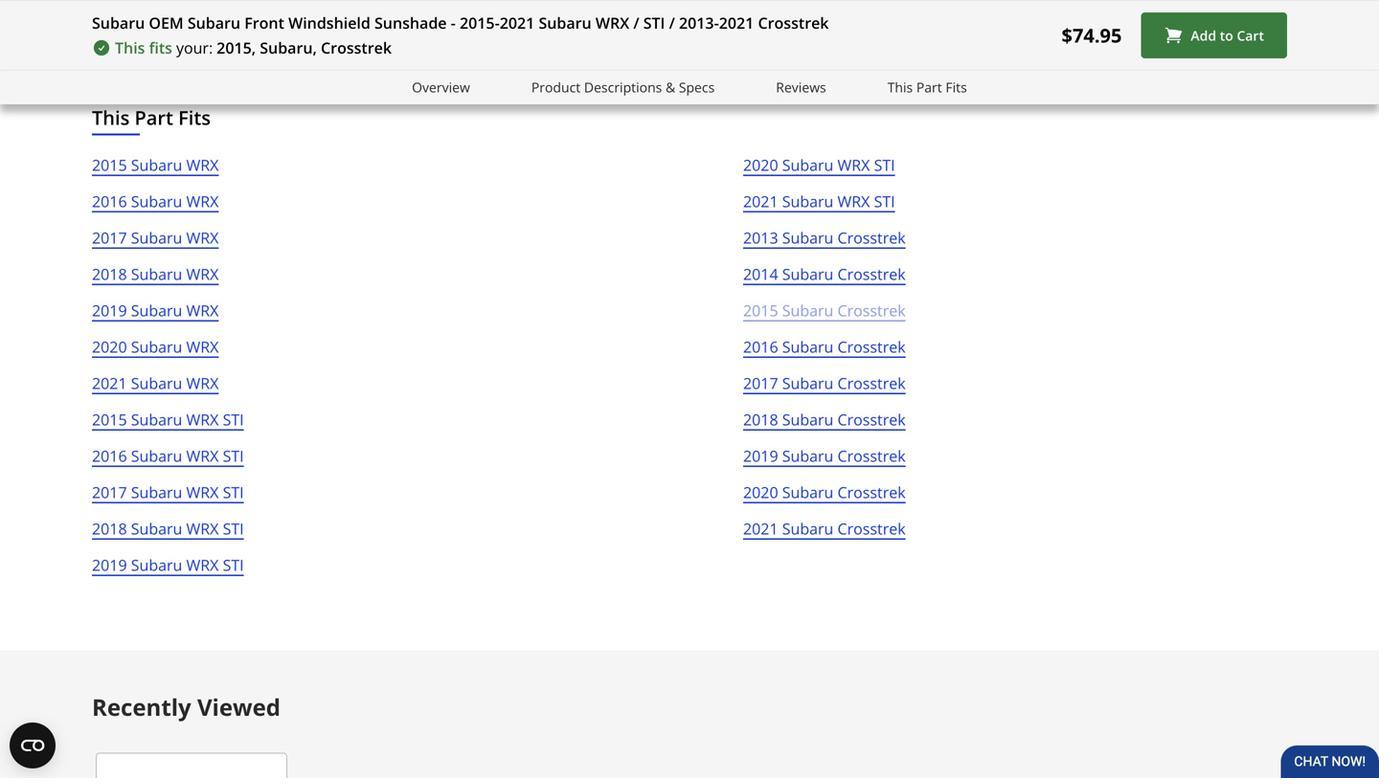 Task type: vqa. For each thing, say whether or not it's contained in the screenshot.
Turbo to the right
no



Task type: describe. For each thing, give the bounding box(es) containing it.
viewed
[[197, 692, 281, 724]]

2015 for 2015 subaru wrx
[[92, 155, 127, 176]]

subaru for 2020 subaru wrx sti
[[783, 155, 834, 176]]

crosstrek for 2015 subaru crosstrek
[[838, 301, 906, 321]]

wrx for 2017 subaru wrx
[[186, 228, 219, 248]]

subaru for 2018 subaru wrx
[[131, 264, 182, 285]]

2017 for 2017 subaru wrx sti
[[92, 483, 127, 503]]

2013-
[[679, 12, 719, 33]]

2021 subaru wrx
[[92, 373, 219, 394]]

1 / from the left
[[634, 12, 640, 33]]

2019 subaru wrx
[[92, 301, 219, 321]]

wrx for 2020 subaru wrx
[[186, 337, 219, 358]]

0 horizontal spatial part
[[135, 105, 173, 131]]

2 / from the left
[[669, 12, 675, 33]]

wrx for 2016 subaru wrx sti
[[186, 446, 219, 467]]

reviews
[[776, 78, 827, 96]]

2020 for 2020 subaru wrx
[[92, 337, 127, 358]]

subaru for 2019 subaru wrx
[[131, 301, 182, 321]]

subaru for 2016 subaru wrx
[[131, 191, 182, 212]]

oem
[[149, 12, 184, 33]]

overview
[[412, 78, 470, 96]]

2018 for 2018 subaru crosstrek
[[743, 410, 779, 430]]

crosstrek for 2019 subaru crosstrek
[[838, 446, 906, 467]]

2019 for 2019 subaru wrx sti
[[92, 555, 127, 576]]

&
[[666, 78, 676, 96]]

add to cart button
[[1142, 12, 1288, 58]]

part inside this part fits link
[[917, 78, 943, 96]]

subaru for 2017 subaru crosstrek
[[783, 373, 834, 394]]

to
[[1220, 26, 1234, 44]]

wrx for 2021 subaru wrx
[[186, 373, 219, 394]]

2019 subaru crosstrek
[[743, 446, 906, 467]]

sti for 2021 subaru wrx sti
[[874, 191, 895, 212]]

0 horizontal spatial fits
[[178, 105, 211, 131]]

2017 subaru wrx
[[92, 228, 219, 248]]

2015 subaru crosstrek link
[[743, 299, 906, 335]]

subaru for 2018 subaru crosstrek
[[783, 410, 834, 430]]

subaru up your:
[[188, 12, 241, 33]]

subaru for 2021 subaru crosstrek
[[783, 519, 834, 540]]

-
[[451, 12, 456, 33]]

crosstrek for 2021 subaru crosstrek
[[838, 519, 906, 540]]

open widget image
[[10, 723, 56, 769]]

2013 subaru crosstrek
[[743, 228, 906, 248]]

subaru for 2013 subaru crosstrek
[[783, 228, 834, 248]]

2014
[[743, 264, 779, 285]]

2016 subaru wrx
[[92, 191, 219, 212]]

2019 for 2019 subaru wrx
[[92, 301, 127, 321]]

subaru up "product"
[[539, 12, 592, 33]]

subaru for 2015 subaru crosstrek
[[783, 301, 834, 321]]

wrx up product descriptions & specs
[[596, 12, 630, 33]]

windshield
[[288, 12, 371, 33]]

2016 for 2016 subaru wrx sti
[[92, 446, 127, 467]]

3 star image from the left
[[728, 0, 750, 8]]

2015 for 2015 subaru wrx sti
[[92, 410, 127, 430]]

crosstrek for 2017 subaru crosstrek
[[838, 373, 906, 394]]

1 vertical spatial this
[[888, 78, 913, 96]]

2020 subaru wrx sti link
[[743, 153, 895, 189]]

2015 subaru wrx
[[92, 155, 219, 176]]

wrx for 2018 subaru wrx
[[186, 264, 219, 285]]

subaru for 2016 subaru wrx sti
[[131, 446, 182, 467]]

subaru for 2016 subaru crosstrek
[[783, 337, 834, 358]]

sti for 2018 subaru wrx sti
[[223, 519, 244, 540]]

2020 subaru wrx
[[92, 337, 219, 358]]

2021 subaru wrx sti
[[743, 191, 895, 212]]

2018 subaru wrx sti
[[92, 519, 244, 540]]

overview link
[[412, 77, 470, 98]]

crosstrek for 2020 subaru crosstrek
[[838, 483, 906, 503]]

2020 subaru crosstrek link
[[743, 481, 906, 517]]

2019 subaru crosstrek link
[[743, 444, 906, 481]]

crosstrek for 2014 subaru crosstrek
[[838, 264, 906, 285]]

2021 subaru crosstrek
[[743, 519, 906, 540]]

2018 subaru wrx
[[92, 264, 219, 285]]

subaru for 2019 subaru crosstrek
[[783, 446, 834, 467]]

your:
[[176, 37, 213, 58]]

sti for 2020 subaru wrx sti
[[874, 155, 895, 176]]

2021 for 2021 subaru wrx
[[92, 373, 127, 394]]

2017 subaru crosstrek
[[743, 373, 906, 394]]



Task type: locate. For each thing, give the bounding box(es) containing it.
sti down 2015 subaru wrx sti link
[[223, 446, 244, 467]]

wrx for 2020 subaru wrx sti
[[838, 155, 870, 176]]

this
[[115, 37, 145, 58], [888, 78, 913, 96], [92, 105, 130, 131]]

0 vertical spatial 2016
[[92, 191, 127, 212]]

subaru for 2015 subaru wrx
[[131, 155, 182, 176]]

subaru down 2015 subaru crosstrek link
[[783, 337, 834, 358]]

0 vertical spatial this part fits
[[888, 78, 968, 96]]

subaru down 2016 subaru crosstrek link
[[783, 373, 834, 394]]

0 horizontal spatial /
[[634, 12, 640, 33]]

2020 for 2020 subaru wrx sti
[[743, 155, 779, 176]]

recently
[[92, 692, 191, 724]]

2017 for 2017 subaru wrx
[[92, 228, 127, 248]]

2016 down "2015 subaru wrx" link
[[92, 191, 127, 212]]

2015 subaru wrx sti link
[[92, 408, 244, 444]]

2015,
[[217, 37, 256, 58]]

subaru down 2016 subaru wrx link
[[131, 228, 182, 248]]

2015 down the 2021 subaru wrx link
[[92, 410, 127, 430]]

2019 down 2018 subaru wrx sti link
[[92, 555, 127, 576]]

2016 down 2015 subaru wrx sti link
[[92, 446, 127, 467]]

2020 subaru wrx sti
[[743, 155, 895, 176]]

wrx down 2019 subaru wrx link
[[186, 337, 219, 358]]

subaru for 2015 subaru wrx sti
[[131, 410, 182, 430]]

subaru down "2015 subaru wrx" link
[[131, 191, 182, 212]]

wrx for 2016 subaru wrx
[[186, 191, 219, 212]]

1 vertical spatial part
[[135, 105, 173, 131]]

star image up &
[[655, 0, 676, 8]]

sti down "2017 subaru wrx sti" link on the left
[[223, 519, 244, 540]]

2019
[[92, 301, 127, 321], [743, 446, 779, 467], [92, 555, 127, 576]]

2014 subaru crosstrek
[[743, 264, 906, 285]]

subaru down 2018 subaru wrx sti link
[[131, 555, 182, 576]]

recently viewed
[[92, 692, 281, 724]]

subaru
[[92, 12, 145, 33], [188, 12, 241, 33], [539, 12, 592, 33], [131, 155, 182, 176], [783, 155, 834, 176], [131, 191, 182, 212], [783, 191, 834, 212], [131, 228, 182, 248], [783, 228, 834, 248], [131, 264, 182, 285], [783, 264, 834, 285], [131, 301, 182, 321], [783, 301, 834, 321], [131, 337, 182, 358], [783, 337, 834, 358], [131, 373, 182, 394], [783, 373, 834, 394], [131, 410, 182, 430], [783, 410, 834, 430], [131, 446, 182, 467], [783, 446, 834, 467], [131, 483, 182, 503], [783, 483, 834, 503], [131, 519, 182, 540], [783, 519, 834, 540], [131, 555, 182, 576]]

wrx down 2015 subaru wrx sti link
[[186, 446, 219, 467]]

subaru up 2016 subaru wrx
[[131, 155, 182, 176]]

2 vertical spatial 2017
[[92, 483, 127, 503]]

1 star image from the left
[[630, 0, 651, 8]]

2017 down 2016 subaru wrx sti link
[[92, 483, 127, 503]]

crosstrek down 2020 subaru crosstrek "link"
[[838, 519, 906, 540]]

2017 down 2016 subaru crosstrek link
[[743, 373, 779, 394]]

wrx for 2017 subaru wrx sti
[[186, 483, 219, 503]]

1 vertical spatial this part fits
[[92, 105, 211, 131]]

crosstrek for 2016 subaru crosstrek
[[838, 337, 906, 358]]

this fits your: 2015, subaru, crosstrek
[[115, 37, 392, 58]]

subaru for 2014 subaru crosstrek
[[783, 264, 834, 285]]

subaru down 2020 subaru crosstrek "link"
[[783, 519, 834, 540]]

1 horizontal spatial fits
[[946, 78, 968, 96]]

wrx inside "link"
[[838, 155, 870, 176]]

2016 subaru crosstrek link
[[743, 335, 906, 372]]

wrx for 2015 subaru wrx
[[186, 155, 219, 176]]

2018 inside 2018 subaru crosstrek link
[[743, 410, 779, 430]]

reviews link
[[776, 77, 827, 98]]

crosstrek for 2013 subaru crosstrek
[[838, 228, 906, 248]]

2016 down 2015 subaru crosstrek link
[[743, 337, 779, 358]]

sunshade
[[375, 12, 447, 33]]

1 horizontal spatial /
[[669, 12, 675, 33]]

crosstrek down 2015 subaru crosstrek link
[[838, 337, 906, 358]]

2015 for 2015 subaru crosstrek
[[743, 301, 779, 321]]

crosstrek down 2018 subaru crosstrek link
[[838, 446, 906, 467]]

sti up 2016 subaru wrx sti
[[223, 410, 244, 430]]

2019 down 2018 subaru crosstrek link
[[743, 446, 779, 467]]

2018 inside 2018 subaru wrx sti link
[[92, 519, 127, 540]]

subaru for 2020 subaru crosstrek
[[783, 483, 834, 503]]

fits
[[946, 78, 968, 96], [178, 105, 211, 131]]

wrx for 2018 subaru wrx sti
[[186, 519, 219, 540]]

2019 down 2018 subaru wrx link
[[92, 301, 127, 321]]

crosstrek down 2019 subaru crosstrek link
[[838, 483, 906, 503]]

2018 for 2018 subaru wrx
[[92, 264, 127, 285]]

sti up 2021 subaru wrx sti
[[874, 155, 895, 176]]

crosstrek for 2018 subaru crosstrek
[[838, 410, 906, 430]]

2021 subaru crosstrek link
[[743, 517, 906, 554]]

1 vertical spatial 2017
[[743, 373, 779, 394]]

2014 subaru crosstrek link
[[743, 262, 906, 299]]

0 vertical spatial 2019
[[92, 301, 127, 321]]

sti for 2019 subaru wrx sti
[[223, 555, 244, 576]]

crosstrek inside "link"
[[838, 483, 906, 503]]

2016 subaru wrx sti
[[92, 446, 244, 467]]

2021
[[500, 12, 535, 33], [719, 12, 754, 33], [743, 191, 779, 212], [92, 373, 127, 394], [743, 519, 779, 540]]

wrx for 2015 subaru wrx sti
[[186, 410, 219, 430]]

crosstrek up reviews
[[758, 12, 829, 33]]

subaru for 2021 subaru wrx
[[131, 373, 182, 394]]

subaru down 2019 subaru wrx link
[[131, 337, 182, 358]]

0 vertical spatial this
[[115, 37, 145, 58]]

subaru for 2021 subaru wrx sti
[[783, 191, 834, 212]]

2 vertical spatial 2019
[[92, 555, 127, 576]]

2013 subaru crosstrek link
[[743, 226, 906, 262]]

2015 up 2016 subaru wrx
[[92, 155, 127, 176]]

2020 up 2021 subaru wrx sti
[[743, 155, 779, 176]]

sti for 2017 subaru wrx sti
[[223, 483, 244, 503]]

2016 subaru wrx sti link
[[92, 444, 244, 481]]

2018 down 2017 subaru wrx link
[[92, 264, 127, 285]]

2 vertical spatial this
[[92, 105, 130, 131]]

subaru down 2017 subaru wrx link
[[131, 264, 182, 285]]

sti up 2013 subaru crosstrek
[[874, 191, 895, 212]]

sti down 2018 subaru wrx sti link
[[223, 555, 244, 576]]

2020 for 2020 subaru crosstrek
[[743, 483, 779, 503]]

subaru inside "link"
[[783, 483, 834, 503]]

subaru,
[[260, 37, 317, 58]]

1 horizontal spatial part
[[917, 78, 943, 96]]

0 vertical spatial 2020
[[743, 155, 779, 176]]

subaru down 2015 subaru wrx sti link
[[131, 446, 182, 467]]

descriptions
[[584, 78, 662, 96]]

2 vertical spatial 2018
[[92, 519, 127, 540]]

2015 down 2014
[[743, 301, 779, 321]]

star image up 2013-
[[704, 0, 725, 8]]

2018 subaru crosstrek link
[[743, 408, 906, 444]]

2017 for 2017 subaru crosstrek
[[743, 373, 779, 394]]

wrx down 2018 subaru wrx sti link
[[186, 555, 219, 576]]

2021 for 2021 subaru crosstrek
[[743, 519, 779, 540]]

0 vertical spatial 2018
[[92, 264, 127, 285]]

subaru down 2013 subaru crosstrek link
[[783, 264, 834, 285]]

subaru down 2018 subaru crosstrek link
[[783, 446, 834, 467]]

2016 for 2016 subaru crosstrek
[[743, 337, 779, 358]]

subaru down 2016 subaru wrx sti link
[[131, 483, 182, 503]]

2013
[[743, 228, 779, 248]]

subaru down 2021 subaru wrx sti link
[[783, 228, 834, 248]]

2018 down the 2017 subaru crosstrek link on the right of the page
[[743, 410, 779, 430]]

0 horizontal spatial star image
[[655, 0, 676, 8]]

2 vertical spatial 2015
[[92, 410, 127, 430]]

2020 inside "link"
[[743, 483, 779, 503]]

2016 for 2016 subaru wrx
[[92, 191, 127, 212]]

2020 subaru crosstrek
[[743, 483, 906, 503]]

/
[[634, 12, 640, 33], [669, 12, 675, 33]]

wrx up 2016 subaru wrx
[[186, 155, 219, 176]]

subaru for 2019 subaru wrx sti
[[131, 555, 182, 576]]

2019 subaru wrx sti link
[[92, 554, 244, 590]]

subaru down 2020 subaru wrx sti "link"
[[783, 191, 834, 212]]

subaru down the 2017 subaru crosstrek link on the right of the page
[[783, 410, 834, 430]]

wrx up '2015 subaru wrx sti'
[[186, 373, 219, 394]]

2015 subaru wrx sti
[[92, 410, 244, 430]]

wrx up 2016 subaru wrx sti
[[186, 410, 219, 430]]

product
[[532, 78, 581, 96]]

wrx down 2020 subaru wrx sti "link"
[[838, 191, 870, 212]]

2018 down "2017 subaru wrx sti" link on the left
[[92, 519, 127, 540]]

2019 subaru wrx sti
[[92, 555, 244, 576]]

2017 down 2016 subaru wrx link
[[92, 228, 127, 248]]

add to cart
[[1191, 26, 1265, 44]]

subaru for 2020 subaru wrx
[[131, 337, 182, 358]]

2017 subaru wrx sti link
[[92, 481, 244, 517]]

0 vertical spatial part
[[917, 78, 943, 96]]

0 horizontal spatial this part fits
[[92, 105, 211, 131]]

crosstrek up the 2014 subaru crosstrek
[[838, 228, 906, 248]]

wrx down 2017 subaru wrx link
[[186, 264, 219, 285]]

2 star image from the left
[[704, 0, 725, 8]]

0 vertical spatial 2017
[[92, 228, 127, 248]]

subaru inside "link"
[[783, 155, 834, 176]]

subaru down 2020 subaru wrx link
[[131, 373, 182, 394]]

0 vertical spatial fits
[[946, 78, 968, 96]]

front
[[245, 12, 284, 33]]

2 horizontal spatial star image
[[728, 0, 750, 8]]

sti left 2013-
[[644, 12, 665, 33]]

2017
[[92, 228, 127, 248], [743, 373, 779, 394], [92, 483, 127, 503]]

subaru for 2018 subaru wrx sti
[[131, 519, 182, 540]]

2020
[[743, 155, 779, 176], [92, 337, 127, 358], [743, 483, 779, 503]]

2 vertical spatial 2016
[[92, 446, 127, 467]]

2016
[[92, 191, 127, 212], [743, 337, 779, 358], [92, 446, 127, 467]]

specs
[[679, 78, 715, 96]]

crosstrek down windshield
[[321, 37, 392, 58]]

0 horizontal spatial star image
[[630, 0, 651, 8]]

wrx down "2017 subaru wrx sti" link on the left
[[186, 519, 219, 540]]

2015
[[92, 155, 127, 176], [743, 301, 779, 321], [92, 410, 127, 430]]

crosstrek down 2014 subaru crosstrek link
[[838, 301, 906, 321]]

crosstrek
[[758, 12, 829, 33], [321, 37, 392, 58], [838, 228, 906, 248], [838, 264, 906, 285], [838, 301, 906, 321], [838, 337, 906, 358], [838, 373, 906, 394], [838, 410, 906, 430], [838, 446, 906, 467], [838, 483, 906, 503], [838, 519, 906, 540]]

1 vertical spatial 2019
[[743, 446, 779, 467]]

sti for 2015 subaru wrx sti
[[223, 410, 244, 430]]

2018 subaru wrx link
[[92, 262, 219, 299]]

wrx up 2021 subaru wrx sti
[[838, 155, 870, 176]]

2020 inside "link"
[[743, 155, 779, 176]]

1 horizontal spatial star image
[[704, 0, 725, 8]]

wrx down 2016 subaru wrx link
[[186, 228, 219, 248]]

2018 subaru crosstrek
[[743, 410, 906, 430]]

subaru for 2017 subaru wrx
[[131, 228, 182, 248]]

1 vertical spatial 2016
[[743, 337, 779, 358]]

wrx for 2021 subaru wrx sti
[[838, 191, 870, 212]]

star image
[[655, 0, 676, 8], [704, 0, 725, 8]]

2019 for 2019 subaru crosstrek
[[743, 446, 779, 467]]

sti down 2016 subaru wrx sti link
[[223, 483, 244, 503]]

subaru left oem
[[92, 12, 145, 33]]

subaru down the 2021 subaru wrx link
[[131, 410, 182, 430]]

add
[[1191, 26, 1217, 44]]

subaru down 2014 subaru crosstrek link
[[783, 301, 834, 321]]

2020 subaru wrx link
[[92, 335, 219, 372]]

2 vertical spatial 2020
[[743, 483, 779, 503]]

1 vertical spatial 2018
[[743, 410, 779, 430]]

wrx down "2015 subaru wrx" link
[[186, 191, 219, 212]]

wrx for 2019 subaru wrx
[[186, 301, 219, 321]]

2 star image from the left
[[679, 0, 700, 8]]

2020 down 2019 subaru wrx link
[[92, 337, 127, 358]]

subaru for 2017 subaru wrx sti
[[131, 483, 182, 503]]

2015 subaru crosstrek
[[743, 301, 906, 321]]

subaru down "2017 subaru wrx sti" link on the left
[[131, 519, 182, 540]]

crosstrek down the 2017 subaru crosstrek link on the right of the page
[[838, 410, 906, 430]]

2018 for 2018 subaru wrx sti
[[92, 519, 127, 540]]

1 horizontal spatial star image
[[679, 0, 700, 8]]

part
[[917, 78, 943, 96], [135, 105, 173, 131]]

wrx for 2019 subaru wrx sti
[[186, 555, 219, 576]]

subaru down 2019 subaru crosstrek link
[[783, 483, 834, 503]]

2020 down 2019 subaru crosstrek link
[[743, 483, 779, 503]]

2017 subaru crosstrek link
[[743, 372, 906, 408]]

2018 inside 2018 subaru wrx link
[[92, 264, 127, 285]]

subaru up 2021 subaru wrx sti
[[783, 155, 834, 176]]

this part fits
[[888, 78, 968, 96], [92, 105, 211, 131]]

2018
[[92, 264, 127, 285], [743, 410, 779, 430], [92, 519, 127, 540]]

2018 subaru wrx sti link
[[92, 517, 244, 554]]

2021 subaru wrx sti link
[[743, 189, 895, 226]]

1 vertical spatial 2015
[[743, 301, 779, 321]]

sti for 2016 subaru wrx sti
[[223, 446, 244, 467]]

2016 subaru wrx link
[[92, 189, 219, 226]]

wrx
[[596, 12, 630, 33], [186, 155, 219, 176], [838, 155, 870, 176], [186, 191, 219, 212], [838, 191, 870, 212], [186, 228, 219, 248], [186, 264, 219, 285], [186, 301, 219, 321], [186, 337, 219, 358], [186, 373, 219, 394], [186, 410, 219, 430], [186, 446, 219, 467], [186, 483, 219, 503], [186, 519, 219, 540], [186, 555, 219, 576]]

2017 subaru wrx sti
[[92, 483, 244, 503]]

2015 subaru wrx link
[[92, 153, 219, 189]]

subaru down 2018 subaru wrx link
[[131, 301, 182, 321]]

0 vertical spatial 2015
[[92, 155, 127, 176]]

product descriptions & specs link
[[532, 77, 715, 98]]

wrx down 2016 subaru wrx sti link
[[186, 483, 219, 503]]

1 star image from the left
[[655, 0, 676, 8]]

fits
[[149, 37, 172, 58]]

2019 subaru wrx link
[[92, 299, 219, 335]]

2021 subaru wrx link
[[92, 372, 219, 408]]

1 horizontal spatial this part fits
[[888, 78, 968, 96]]

crosstrek down 2013 subaru crosstrek link
[[838, 264, 906, 285]]

wrx down 2018 subaru wrx link
[[186, 301, 219, 321]]

star image
[[630, 0, 651, 8], [679, 0, 700, 8], [728, 0, 750, 8]]

subaru oem subaru front windshield sunshade - 2015-2021 subaru wrx / sti / 2013-2021 crosstrek
[[92, 12, 829, 33]]

1 vertical spatial fits
[[178, 105, 211, 131]]

1 vertical spatial 2020
[[92, 337, 127, 358]]

product descriptions & specs
[[532, 78, 715, 96]]

cart
[[1237, 26, 1265, 44]]

sti inside "link"
[[874, 155, 895, 176]]

2015-
[[460, 12, 500, 33]]

2017 subaru wrx link
[[92, 226, 219, 262]]

this part fits link
[[888, 77, 968, 98]]

sti
[[644, 12, 665, 33], [874, 155, 895, 176], [874, 191, 895, 212], [223, 410, 244, 430], [223, 446, 244, 467], [223, 483, 244, 503], [223, 519, 244, 540], [223, 555, 244, 576]]

$74.95
[[1062, 22, 1122, 48]]

2016 subaru crosstrek
[[743, 337, 906, 358]]

2021 for 2021 subaru wrx sti
[[743, 191, 779, 212]]

crosstrek down 2016 subaru crosstrek link
[[838, 373, 906, 394]]



